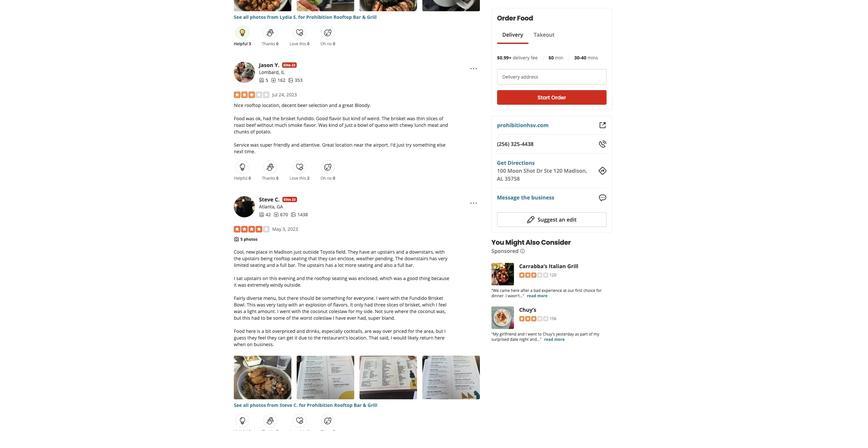 Task type: vqa. For each thing, say whether or not it's contained in the screenshot.
allergies.
no



Task type: locate. For each thing, give the bounding box(es) containing it.
from for lydia
[[267, 14, 279, 20]]

of right part
[[589, 332, 593, 337]]

a left good
[[403, 276, 406, 282]]

more down enclose,
[[345, 263, 357, 269]]

1 vertical spatial read more link
[[544, 337, 565, 343]]

this
[[300, 41, 306, 47], [300, 176, 306, 181], [270, 276, 277, 282], [242, 316, 250, 322]]

1 vertical spatial 3 star rating image
[[519, 273, 549, 278]]

very up because
[[439, 256, 448, 262]]

elite 23 link up ga at the top
[[283, 197, 297, 203]]

1 horizontal spatial here
[[435, 335, 445, 342]]

and inside "my girlfriend and i went to chuy's yesterday as part of my surprised date night and…"
[[518, 332, 525, 337]]

2 love from the top
[[290, 176, 299, 181]]

and right meat
[[440, 122, 448, 128]]

1 vertical spatial 5
[[241, 237, 243, 243]]

to down drinks, in the bottom left of the page
[[308, 335, 313, 342]]

coconut
[[310, 309, 328, 315], [418, 309, 435, 315]]

moon
[[508, 167, 522, 175]]

1 horizontal spatial c.
[[294, 403, 298, 409]]

photos for see all photos from steve c. for prohibition rooftop bar & grill
[[250, 403, 266, 409]]

bar. down downstairs
[[406, 263, 414, 269]]

business
[[532, 194, 555, 202]]

and up outside.
[[297, 276, 305, 282]]

0 horizontal spatial 5
[[241, 237, 243, 243]]

1 vertical spatial feel
[[258, 335, 266, 342]]

(256)
[[497, 141, 510, 148]]

30-
[[575, 55, 581, 61]]

photos element for jason y.
[[288, 77, 303, 84]]

2 elite from the top
[[284, 198, 291, 202]]

read more right and…"
[[544, 337, 565, 343]]

23 up 353
[[292, 63, 296, 68]]

reviews element
[[271, 77, 286, 84], [274, 212, 288, 218]]

prohibition up (4 reactions) element
[[307, 403, 333, 409]]

2
[[307, 176, 310, 181]]

the right message
[[521, 194, 530, 202]]

food inside the food here is a bit overpriced and drinks, especially cocktails, are way over priced for the area, but i guess they feel they can get it due to the restaurant's location. that said, i would likely return here when on business.
[[234, 329, 245, 335]]

with up 'worst'
[[292, 309, 301, 315]]

without
[[257, 122, 274, 128]]

read for carrabba's italian grill
[[527, 293, 536, 299]]

1 vertical spatial the
[[396, 256, 404, 262]]

0 vertical spatial which
[[380, 276, 393, 282]]

0 vertical spatial here
[[511, 288, 520, 294]]

1 vertical spatial delivery
[[503, 74, 520, 80]]

coleslaw down flavors.
[[329, 309, 347, 315]]

of down flavor
[[339, 122, 344, 128]]

1 love from the top
[[290, 41, 299, 47]]

it right "get" at the left bottom of the page
[[295, 335, 298, 342]]

1 vertical spatial coleslaw
[[314, 316, 332, 322]]

bowl
[[358, 122, 368, 128]]

reviews element containing 670
[[274, 212, 288, 218]]

friends element
[[259, 77, 268, 84], [259, 212, 271, 218]]

beer
[[298, 102, 308, 109]]

0 horizontal spatial here
[[246, 329, 256, 335]]

the inside food was ok, had the brisket fundido. good flavor but kind of weird. the brisket was thin slices of roast beef  without much smoke flavor. was kind of just a bowl of queso with chewy lunch meat and chunks of potato.
[[382, 116, 390, 122]]

super
[[260, 142, 272, 148], [368, 316, 381, 322]]

& for see all photos from steve c. for prohibition rooftop bar & grill
[[363, 403, 367, 409]]

photos element containing 1438
[[291, 212, 308, 218]]

5 right the 16 camera v2 icon
[[241, 237, 243, 243]]

0 vertical spatial on
[[263, 276, 268, 282]]

of inside "my girlfriend and i went to chuy's yesterday as part of my surprised date night and…"
[[589, 332, 593, 337]]

23 for jason y.
[[292, 63, 296, 68]]

elite for jason y.
[[284, 63, 291, 68]]

delivery down order food
[[503, 31, 523, 38]]

1 vertical spatial super
[[368, 316, 381, 322]]

read more for carrabba's italian grill
[[527, 293, 548, 299]]

1 vertical spatial 23
[[292, 198, 296, 202]]

an down should
[[299, 302, 304, 309]]

read more for chuy's
[[544, 337, 565, 343]]

choice
[[584, 288, 596, 294]]

1 horizontal spatial my
[[594, 332, 600, 337]]

it
[[234, 282, 237, 289], [295, 335, 298, 342]]

0 vertical spatial thanks 0
[[262, 41, 279, 47]]

and left the downstairs,
[[396, 249, 405, 256]]

carrabba's
[[519, 263, 548, 270]]

0 vertical spatial my
[[356, 309, 363, 315]]

0 vertical spatial 2023
[[286, 92, 297, 98]]

chuy's
[[543, 332, 555, 337]]

food up "delivery" tab panel
[[517, 14, 533, 23]]

three
[[374, 302, 386, 309]]

oh no 0 for love this 2
[[321, 176, 335, 181]]

1 vertical spatial oh no 0
[[321, 176, 335, 181]]

went left 'chuy's'
[[528, 332, 537, 337]]

ste
[[544, 167, 552, 175]]

2 horizontal spatial an
[[559, 216, 566, 224]]

oh right (2 reactions) element
[[321, 176, 326, 181]]

(1 reaction) element
[[249, 430, 251, 432]]

was,
[[437, 309, 446, 315]]

photos
[[250, 14, 266, 20], [244, 237, 258, 243], [250, 403, 266, 409]]

but up the tasty
[[278, 296, 286, 302]]

2023 for y.
[[286, 92, 297, 98]]

0 horizontal spatial my
[[356, 309, 363, 315]]

they down toyota
[[318, 256, 328, 262]]

and inside service was super friendly and attentive. great location near the airport. i'd just try something else next time.
[[291, 142, 300, 148]]

are
[[365, 329, 372, 335]]

2 see from the top
[[234, 403, 242, 409]]

a left bad
[[531, 288, 533, 294]]

i inside "we came here after a bad experience at our first choice for dinner. i wasn't…"
[[506, 293, 507, 299]]

2 oh no 0 from the top
[[321, 176, 335, 181]]

0 horizontal spatial full
[[280, 263, 287, 269]]

kind down flavor
[[329, 122, 338, 128]]

1 vertical spatial on
[[247, 342, 253, 348]]

but inside food was ok, had the brisket fundido. good flavor but kind of weird. the brisket was thin slices of roast beef  without much smoke flavor. was kind of just a bowl of queso with chewy lunch meat and chunks of potato.
[[343, 116, 350, 122]]

24 phone v2 image
[[599, 140, 607, 148]]

to inside "my girlfriend and i went to chuy's yesterday as part of my surprised date night and…"
[[538, 332, 542, 337]]

the down outside
[[298, 263, 306, 269]]

1 oh from the top
[[321, 41, 326, 47]]

friends element containing 5
[[259, 77, 268, 84]]

2 vertical spatial an
[[299, 302, 304, 309]]

this up windy
[[270, 276, 277, 282]]

a inside "we came here after a bad experience at our first choice for dinner. i wasn't…"
[[531, 288, 533, 294]]

16 info v2 image
[[520, 249, 526, 254]]

thin
[[417, 116, 425, 122]]

the inside food was ok, had the brisket fundido. good flavor but kind of weird. the brisket was thin slices of roast beef  without much smoke flavor. was kind of just a bowl of queso with chewy lunch meat and chunks of potato.
[[273, 116, 280, 122]]

1 vertical spatial photos element
[[291, 212, 308, 218]]

elite up 670
[[284, 198, 291, 202]]

rooftop for see all photos from steve c. for prohibition rooftop bar & grill
[[334, 403, 353, 409]]

but right area,
[[436, 329, 443, 335]]

everyone.
[[354, 296, 375, 302]]

my inside 'fairly diverse menu, but there should be something for everyone. i went with the fundido brisket bowl. this was very tasty with an explosion of flavors. it only had three slices of brisket, which i feel was a light amount. i went with the coconut coleslaw for my side. not sure where the coconut was, but this had to be some of the worst coleslaw i have ever had, super bland.'
[[356, 309, 363, 315]]

$0.99+
[[497, 55, 512, 61]]

0 horizontal spatial on
[[247, 342, 253, 348]]

an inside suggest an edit button
[[559, 216, 566, 224]]

very
[[439, 256, 448, 262], [267, 302, 276, 309]]

food for food here is a bit overpriced and drinks, especially cocktails, are way over priced for the area, but i guess they feel they can get it due to the restaurant's location. that said, i would likely return here when on business.
[[234, 329, 245, 335]]

after
[[521, 288, 530, 294]]

helpful down next on the top left
[[234, 176, 248, 181]]

oh no 0 right (2 reactions) element
[[321, 176, 335, 181]]

120 down carrabba's italian grill link
[[550, 273, 557, 278]]

here left is
[[246, 329, 256, 335]]

i sat upstairs on this evening and the rooftop seating was enclosed, which was a good thing because it was extremely windy outside.
[[234, 276, 449, 289]]

elite 23 lombard, il
[[259, 63, 296, 75]]

1 horizontal spatial to
[[308, 335, 313, 342]]

on right 'when'
[[247, 342, 253, 348]]

(256) 325-4438
[[497, 141, 534, 148]]

food inside food was ok, had the brisket fundido. good flavor but kind of weird. the brisket was thin slices of roast beef  without much smoke flavor. was kind of just a bowl of queso with chewy lunch meat and chunks of potato.
[[234, 116, 245, 122]]

0 horizontal spatial can
[[278, 335, 286, 342]]

no for 0
[[327, 41, 332, 47]]

0 horizontal spatial which
[[380, 276, 393, 282]]

1 no from the top
[[327, 41, 332, 47]]

2 thanks from the top
[[262, 176, 275, 181]]

you
[[492, 238, 504, 247]]

which inside 'i sat upstairs on this evening and the rooftop seating was enclosed, which was a good thing because it was extremely windy outside.'
[[380, 276, 393, 282]]

read right and…"
[[544, 337, 554, 343]]

0 horizontal spatial rooftop
[[245, 102, 261, 109]]

rooftop
[[245, 102, 261, 109], [274, 256, 290, 262], [314, 276, 331, 282]]

menu image
[[470, 65, 478, 73]]

1 horizontal spatial had
[[263, 116, 271, 122]]

food up guess
[[234, 329, 245, 335]]

upstairs inside 'i sat upstairs on this evening and the rooftop seating was enclosed, which was a good thing because it was extremely windy outside.'
[[244, 276, 261, 282]]

24,
[[279, 92, 285, 98]]

1 vertical spatial prohibition
[[307, 403, 333, 409]]

with right the downstairs,
[[436, 249, 445, 256]]

2 oh from the top
[[321, 176, 326, 181]]

friends element containing 42
[[259, 212, 271, 218]]

2 thanks 0 from the top
[[262, 176, 279, 181]]

0 vertical spatial no
[[327, 41, 332, 47]]

0 vertical spatial slices
[[426, 116, 438, 122]]

read more
[[527, 293, 548, 299], [544, 337, 565, 343]]

the inside cool, new place in madison just outside toyota field. they have an upstairs and a downstairs, with the upstairs being rooftop seating that they can enclose, weather pending. the downstairs has very limited seating and a full bar. the upstairs has a lot more seating and also a full bar.
[[234, 256, 241, 262]]

2 friends element from the top
[[259, 212, 271, 218]]

1 horizontal spatial brisket
[[391, 116, 406, 122]]

"my girlfriend and i went to chuy's yesterday as part of my surprised date night and…"
[[492, 332, 600, 343]]

1 thanks from the top
[[262, 41, 275, 47]]

date
[[510, 337, 519, 343]]

also
[[526, 238, 540, 247]]

0 horizontal spatial feel
[[258, 335, 266, 342]]

1 vertical spatial love
[[290, 176, 299, 181]]

delivery for delivery
[[503, 31, 523, 38]]

was inside service was super friendly and attentive. great location near the airport. i'd just try something else next time.
[[250, 142, 259, 148]]

1 vertical spatial rooftop
[[274, 256, 290, 262]]

42
[[266, 212, 271, 218]]

oh for 2
[[321, 176, 326, 181]]

fee
[[531, 55, 538, 61]]

elite 23 link for steve c.
[[283, 197, 297, 203]]

0 horizontal spatial just
[[294, 249, 302, 256]]

here right return
[[435, 335, 445, 342]]

to left 'chuy's'
[[538, 332, 542, 337]]

here
[[511, 288, 520, 294], [246, 329, 256, 335], [435, 335, 445, 342]]

0 horizontal spatial they
[[248, 335, 257, 342]]

roast
[[234, 122, 245, 128]]

1 horizontal spatial feel
[[439, 302, 447, 309]]

reviews element for steve c.
[[274, 212, 288, 218]]

more for carrabba's italian grill
[[537, 293, 548, 299]]

2 horizontal spatial just
[[397, 142, 405, 148]]

but right flavor
[[343, 116, 350, 122]]

(3 reactions) element
[[249, 41, 251, 47]]

0 vertical spatial reviews element
[[271, 77, 286, 84]]

1 horizontal spatial be
[[316, 296, 321, 302]]

order
[[497, 14, 516, 23], [552, 94, 566, 101]]

coleslaw
[[329, 309, 347, 315], [314, 316, 332, 322]]

35758
[[505, 175, 520, 183]]

a right is
[[262, 329, 264, 335]]

1 horizontal spatial can
[[329, 256, 336, 262]]

see for see all photos from lydia s. for prohibition rooftop bar & grill
[[234, 14, 242, 20]]

2 bar. from the left
[[406, 263, 414, 269]]

0 horizontal spatial c.
[[275, 196, 280, 204]]

1 helpful from the top
[[234, 41, 248, 47]]

very inside 'fairly diverse menu, but there should be something for everyone. i went with the fundido brisket bowl. this was very tasty with an explosion of flavors. it only had three slices of brisket, which i feel was a light amount. i went with the coconut coleslaw for my side. not sure where the coconut was, but this had to be some of the worst coleslaw i have ever had, super bland.'
[[267, 302, 276, 309]]

1 elite from the top
[[284, 63, 291, 68]]

120 right ste
[[554, 167, 563, 175]]

delivery address
[[503, 74, 538, 80]]

super inside service was super friendly and attentive. great location near the airport. i'd just try something else next time.
[[260, 142, 272, 148]]

rooftop
[[334, 14, 352, 20], [334, 403, 353, 409]]

the down brisket,
[[410, 309, 417, 315]]

jason y. link
[[259, 62, 280, 69]]

no for 2
[[327, 176, 332, 181]]

a inside 'i sat upstairs on this evening and the rooftop seating was enclosed, which was a good thing because it was extremely windy outside.'
[[403, 276, 406, 282]]

1 vertical spatial from
[[267, 403, 279, 409]]

coleslaw down explosion
[[314, 316, 332, 322]]

they down bit
[[267, 335, 277, 342]]

selection
[[309, 102, 328, 109]]

from
[[267, 14, 279, 20], [267, 403, 279, 409]]

$0 min
[[549, 55, 564, 61]]

23 inside elite 23 lombard, il
[[292, 63, 296, 68]]

1 vertical spatial here
[[246, 329, 256, 335]]

thanks 0 right 3
[[262, 41, 279, 47]]

but inside the food here is a bit overpriced and drinks, especially cocktails, are way over priced for the area, but i guess they feel they can get it due to the restaurant's location. that said, i would likely return here when on business.
[[436, 329, 443, 335]]

and inside the food here is a bit overpriced and drinks, especially cocktails, are way over priced for the area, but i guess they feel they can get it due to the restaurant's location. that said, i would likely return here when on business.
[[297, 329, 305, 335]]

0 horizontal spatial went
[[280, 309, 291, 315]]

5 photos
[[241, 237, 258, 243]]

went inside "my girlfriend and i went to chuy's yesterday as part of my surprised date night and…"
[[528, 332, 537, 337]]

and inside food was ok, had the brisket fundido. good flavor but kind of weird. the brisket was thin slices of roast beef  without much smoke flavor. was kind of just a bowl of queso with chewy lunch meat and chunks of potato.
[[440, 122, 448, 128]]

1 full from the left
[[280, 263, 287, 269]]

seating down being
[[250, 263, 266, 269]]

1 vertical spatial friends element
[[259, 212, 271, 218]]

brisket
[[428, 296, 443, 302]]

just inside food was ok, had the brisket fundido. good flavor but kind of weird. the brisket was thin slices of roast beef  without much smoke flavor. was kind of just a bowl of queso with chewy lunch meat and chunks of potato.
[[345, 122, 353, 128]]

an inside 'fairly diverse menu, but there should be something for everyone. i went with the fundido brisket bowl. this was very tasty with an explosion of flavors. it only had three slices of brisket, which i feel was a light amount. i went with the coconut coleslaw for my side. not sure where the coconut was, but this had to be some of the worst coleslaw i have ever had, super bland.'
[[299, 302, 304, 309]]

oh for 0
[[321, 41, 326, 47]]

23
[[292, 63, 296, 68], [292, 198, 296, 202]]

1 friends element from the top
[[259, 77, 268, 84]]

0 vertical spatial bar
[[353, 14, 361, 20]]

food
[[517, 14, 533, 23], [234, 116, 245, 122], [234, 329, 245, 335]]

bloody.
[[355, 102, 371, 109]]

slices inside 'fairly diverse menu, but there should be something for everyone. i went with the fundido brisket bowl. this was very tasty with an explosion of flavors. it only had three slices of brisket, which i feel was a light amount. i went with the coconut coleslaw for my side. not sure where the coconut was, but this had to be some of the worst coleslaw i have ever had, super bland.'
[[387, 302, 398, 309]]

thanks 0 up steve c. link
[[262, 176, 279, 181]]

it inside the food here is a bit overpriced and drinks, especially cocktails, are way over priced for the area, but i guess they feel they can get it due to the restaurant's location. that said, i would likely return here when on business.
[[295, 335, 298, 342]]

i up 'three'
[[376, 296, 378, 302]]

0 vertical spatial 23
[[292, 63, 296, 68]]

0 vertical spatial has
[[430, 256, 437, 262]]

0 horizontal spatial has
[[326, 263, 333, 269]]

just right i'd
[[397, 142, 405, 148]]

an up 'weather'
[[371, 249, 376, 256]]

very down menu,
[[267, 302, 276, 309]]

photos element containing 353
[[288, 77, 303, 84]]

i
[[234, 276, 235, 282], [506, 293, 507, 299], [376, 296, 378, 302], [436, 302, 438, 309], [277, 309, 279, 315], [333, 316, 334, 322], [445, 329, 446, 335], [526, 332, 527, 337], [391, 335, 392, 342]]

i right dinner.
[[506, 293, 507, 299]]

2 horizontal spatial rooftop
[[314, 276, 331, 282]]

2 vertical spatial the
[[298, 263, 306, 269]]

all for see all photos from lydia s. for prohibition rooftop bar & grill
[[243, 14, 249, 20]]

kind
[[351, 116, 361, 122], [329, 122, 338, 128]]

cool,
[[234, 249, 245, 256]]

thanks for helpful 0
[[262, 176, 275, 181]]

1 vertical spatial more
[[537, 293, 548, 299]]

menu image
[[470, 200, 478, 207]]

2 delivery from the top
[[503, 74, 520, 80]]

1 elite 23 link from the top
[[282, 63, 297, 68]]

friends element for jason y.
[[259, 77, 268, 84]]

toyota
[[320, 249, 335, 256]]

1 horizontal spatial on
[[263, 276, 268, 282]]

a inside 'fairly diverse menu, but there should be something for everyone. i went with the fundido brisket bowl. this was very tasty with an explosion of flavors. it only had three slices of brisket, which i feel was a light amount. i went with the coconut coleslaw for my side. not sure where the coconut was, but this had to be some of the worst coleslaw i have ever had, super bland.'
[[244, 309, 246, 315]]

1 vertical spatial something
[[322, 296, 345, 302]]

can down overpriced
[[278, 335, 286, 342]]

carrabba's italian grill link
[[519, 263, 579, 270]]

the up much
[[273, 116, 280, 122]]

location
[[336, 142, 353, 148]]

fundido
[[409, 296, 427, 302]]

1 see from the top
[[234, 14, 242, 20]]

weird.
[[367, 116, 381, 122]]

2 vertical spatial had
[[252, 316, 260, 322]]

(4 reactions) element
[[307, 430, 310, 432]]

elite inside elite 23 lombard, il
[[284, 63, 291, 68]]

2 no from the top
[[327, 176, 332, 181]]

$0.99+ delivery fee
[[497, 55, 538, 61]]

0 horizontal spatial it
[[234, 282, 237, 289]]

1 vertical spatial can
[[278, 335, 286, 342]]

0 vertical spatial the
[[382, 116, 390, 122]]

23 inside elite 23 atlanta, ga
[[292, 198, 296, 202]]

thanks for helpful 3
[[262, 41, 275, 47]]

feel up the "was,"
[[439, 302, 447, 309]]

super down potato. at the left top
[[260, 142, 272, 148]]

only
[[354, 302, 363, 309]]

sponsored
[[492, 248, 519, 255]]

and right friendly
[[291, 142, 300, 148]]

1 delivery from the top
[[503, 31, 523, 38]]

this left 2
[[300, 176, 306, 181]]

had
[[263, 116, 271, 122], [365, 302, 373, 309], [252, 316, 260, 322]]

1 horizontal spatial bar.
[[406, 263, 414, 269]]

went up 'three'
[[379, 296, 390, 302]]

had up without
[[263, 116, 271, 122]]

photos for see all photos from lydia s. for prohibition rooftop bar & grill
[[250, 14, 266, 20]]

2023 for c.
[[288, 226, 298, 233]]

2023 right 24,
[[286, 92, 297, 98]]

0 vertical spatial super
[[260, 142, 272, 148]]

thanks 0 for 3
[[262, 41, 279, 47]]

this inside 'i sat upstairs on this evening and the rooftop seating was enclosed, which was a good thing because it was extremely windy outside.'
[[270, 276, 277, 282]]

5 inside friends element
[[266, 77, 268, 83]]

1 vertical spatial slices
[[387, 302, 398, 309]]

1 from from the top
[[267, 14, 279, 20]]

1 vertical spatial has
[[326, 263, 333, 269]]

super down not
[[368, 316, 381, 322]]

read more link for carrabba's italian grill
[[527, 293, 548, 299]]

0 horizontal spatial be
[[267, 316, 272, 322]]

162
[[278, 77, 286, 83]]

&
[[362, 14, 366, 20], [363, 403, 367, 409]]

2 vertical spatial more
[[555, 337, 565, 343]]

120 inside get directions 100 moon shot dr ste 120 madison, al 35758
[[554, 167, 563, 175]]

thanks up steve c. link
[[262, 176, 275, 181]]

diverse
[[247, 296, 262, 302]]

photos element
[[288, 77, 303, 84], [291, 212, 308, 218]]

2 from from the top
[[267, 403, 279, 409]]

1 oh no 0 from the top
[[321, 41, 335, 47]]

0 vertical spatial love
[[290, 41, 299, 47]]

0 vertical spatial more
[[345, 263, 357, 269]]

more left as
[[555, 337, 565, 343]]

16 friends v2 image
[[259, 78, 264, 83]]

bar.
[[288, 263, 297, 269], [406, 263, 414, 269]]

3 star rating image up nice
[[234, 92, 270, 98]]

the up should
[[306, 276, 313, 282]]

bar
[[353, 14, 361, 20], [354, 403, 362, 409]]

5 for 5 photos
[[241, 237, 243, 243]]

slices up sure on the bottom left of page
[[387, 302, 398, 309]]

16 review v2 image
[[271, 78, 276, 83]]

photos element right 670
[[291, 212, 308, 218]]

1 vertical spatial reviews element
[[274, 212, 288, 218]]

brisket,
[[405, 302, 421, 309]]

see for see all photos from steve c. for prohibition rooftop bar & grill
[[234, 403, 242, 409]]

have inside 'fairly diverse menu, but there should be something for everyone. i went with the fundido brisket bowl. this was very tasty with an explosion of flavors. it only had three slices of brisket, which i feel was a light amount. i went with the coconut coleslaw for my side. not sure where the coconut was, but this had to be some of the worst coleslaw i have ever had, super bland.'
[[336, 316, 346, 322]]

it
[[350, 302, 353, 309]]

2 horizontal spatial more
[[555, 337, 565, 343]]

read more up chuy's link
[[527, 293, 548, 299]]

steve c.
[[259, 196, 280, 204]]

reviews element containing 162
[[271, 77, 286, 84]]

24 pencil v2 image
[[527, 216, 535, 224]]

something up flavors.
[[322, 296, 345, 302]]

1 all from the top
[[243, 14, 249, 20]]

photos up the (1 reaction) 'element'
[[250, 403, 266, 409]]

all up the helpful 3
[[243, 14, 249, 20]]

went down the tasty
[[280, 309, 291, 315]]

upstairs up extremely
[[244, 276, 261, 282]]

0 vertical spatial very
[[439, 256, 448, 262]]

$0
[[549, 55, 554, 61]]

fairly
[[234, 296, 246, 302]]

1 vertical spatial elite 23 link
[[283, 197, 297, 203]]

2 helpful from the top
[[234, 176, 248, 181]]

my right part
[[594, 332, 600, 337]]

no right love this 0
[[327, 41, 332, 47]]

1 vertical spatial it
[[295, 335, 298, 342]]

my inside "my girlfriend and i went to chuy's yesterday as part of my surprised date night and…"
[[594, 332, 600, 337]]

0 vertical spatial rooftop
[[334, 14, 352, 20]]

2 all from the top
[[243, 403, 249, 409]]

friends element for steve c.
[[259, 212, 271, 218]]

with
[[389, 122, 399, 128], [436, 249, 445, 256], [391, 296, 400, 302], [289, 302, 298, 309], [292, 309, 301, 315]]

1 vertical spatial read
[[544, 337, 554, 343]]

just left outside
[[294, 249, 302, 256]]

1 vertical spatial see
[[234, 403, 242, 409]]

but down bowl.
[[234, 316, 241, 322]]

friends element down atlanta,
[[259, 212, 271, 218]]

carrabba's italian grill image
[[492, 263, 514, 286]]

tab list
[[497, 31, 560, 44]]

friends element left 16 review v2 icon on the left top of the page
[[259, 77, 268, 84]]

steve c. link
[[259, 196, 280, 204]]

16 camera v2 image
[[234, 237, 239, 242]]

1 thanks 0 from the top
[[262, 41, 279, 47]]

3 star rating image
[[234, 92, 270, 98], [519, 273, 549, 278], [519, 317, 549, 322]]

prohibition for s.
[[306, 14, 332, 20]]

0 vertical spatial thanks
[[262, 41, 275, 47]]

helpful for helpful 0
[[234, 176, 248, 181]]

16 review v2 image
[[274, 212, 279, 218]]

0 vertical spatial read
[[527, 293, 536, 299]]

1 brisket from the left
[[281, 116, 296, 122]]

0 vertical spatial kind
[[351, 116, 361, 122]]

slices inside food was ok, had the brisket fundido. good flavor but kind of weird. the brisket was thin slices of roast beef  without much smoke flavor. was kind of just a bowl of queso with chewy lunch meat and chunks of potato.
[[426, 116, 438, 122]]

0 vertical spatial c.
[[275, 196, 280, 204]]

16 photos v2 image
[[288, 78, 294, 83], [291, 212, 296, 218]]

0 vertical spatial oh no 0
[[321, 41, 335, 47]]

and right "girlfriend"
[[518, 332, 525, 337]]

0 vertical spatial order
[[497, 14, 516, 23]]

the left 'worst'
[[292, 316, 299, 322]]

downstairs,
[[409, 249, 434, 256]]

good
[[316, 116, 328, 122]]

(0 reactions) element
[[276, 41, 279, 47], [307, 41, 310, 47], [333, 41, 335, 47], [249, 176, 251, 181], [276, 176, 279, 181], [333, 176, 335, 181], [276, 430, 279, 432], [333, 430, 335, 432]]

2 horizontal spatial went
[[528, 332, 537, 337]]

full right also
[[398, 263, 405, 269]]

1 horizontal spatial just
[[345, 122, 353, 128]]

may
[[272, 226, 281, 233]]

grill
[[367, 14, 377, 20], [568, 263, 579, 270], [368, 403, 378, 409]]

rooftop down madison on the left
[[274, 256, 290, 262]]

location.
[[349, 335, 368, 342]]

0 vertical spatial steve
[[259, 196, 274, 204]]

delivery left address
[[503, 74, 520, 80]]

0 horizontal spatial coconut
[[310, 309, 328, 315]]

2 elite 23 link from the top
[[283, 197, 297, 203]]

bar. up evening
[[288, 263, 297, 269]]

5 photos link
[[241, 237, 258, 243]]

light
[[247, 309, 257, 315]]

2 vertical spatial rooftop
[[314, 276, 331, 282]]

reviews element down il at the top of the page
[[271, 77, 286, 84]]

read more link right and…"
[[544, 337, 565, 343]]

elite inside elite 23 atlanta, ga
[[284, 198, 291, 202]]



Task type: describe. For each thing, give the bounding box(es) containing it.
0 vertical spatial 3 star rating image
[[234, 92, 270, 98]]

flavors.
[[333, 302, 349, 309]]

read for chuy's
[[544, 337, 554, 343]]

where
[[395, 309, 409, 315]]

food was ok, had the brisket fundido. good flavor but kind of weird. the brisket was thin slices of roast beef  without much smoke flavor. was kind of just a bowl of queso with chewy lunch meat and chunks of potato.
[[234, 116, 448, 135]]

a left lot
[[334, 263, 337, 269]]

photo of steve c. image
[[234, 197, 255, 218]]

beef
[[246, 122, 256, 128]]

read more link for chuy's
[[544, 337, 565, 343]]

2 horizontal spatial the
[[396, 256, 404, 262]]

see all photos from steve c. for prohibition rooftop bar & grill
[[234, 403, 378, 409]]

can inside cool, new place in madison just outside toyota field. they have an upstairs and a downstairs, with the upstairs being rooftop seating that they can enclose, weather pending. the downstairs has very limited seating and a full bar. the upstairs has a lot more seating and also a full bar.
[[329, 256, 336, 262]]

on inside the food here is a bit overpriced and drinks, especially cocktails, are way over priced for the area, but i guess they feel they can get it due to the restaurant's location. that said, i would likely return here when on business.
[[247, 342, 253, 348]]

rooftop for see all photos from lydia s. for prohibition rooftop bar & grill
[[334, 14, 352, 20]]

chunks
[[234, 129, 249, 135]]

attentive.
[[301, 142, 321, 148]]

2 full from the left
[[398, 263, 405, 269]]

next
[[234, 149, 243, 155]]

i inside 'i sat upstairs on this evening and the rooftop seating was enclosed, which was a good thing because it was extremely windy outside.'
[[234, 276, 235, 282]]

was down bowl.
[[234, 309, 242, 315]]

0 horizontal spatial the
[[298, 263, 306, 269]]

upstairs down new
[[242, 256, 260, 262]]

was up chewy
[[407, 116, 415, 122]]

seating left 'that'
[[292, 256, 307, 262]]

prohibition for c.
[[307, 403, 333, 409]]

23 for steve c.
[[292, 198, 296, 202]]

feel inside 'fairly diverse menu, but there should be something for everyone. i went with the fundido brisket bowl. this was very tasty with an explosion of flavors. it only had three slices of brisket, which i feel was a light amount. i went with the coconut coleslaw for my side. not sure where the coconut was, but this had to be some of the worst coleslaw i have ever had, super bland.'
[[439, 302, 447, 309]]

a up downstairs
[[406, 249, 408, 256]]

bar for see all photos from steve c. for prohibition rooftop bar & grill
[[354, 403, 362, 409]]

delivery
[[513, 55, 530, 61]]

which inside 'fairly diverse menu, but there should be something for everyone. i went with the fundido brisket bowl. this was very tasty with an explosion of flavors. it only had three slices of brisket, which i feel was a light amount. i went with the coconut coleslaw for my side. not sure where the coconut was, but this had to be some of the worst coleslaw i have ever had, super bland.'
[[422, 302, 435, 309]]

just inside cool, new place in madison just outside toyota field. they have an upstairs and a downstairs, with the upstairs being rooftop seating that they can enclose, weather pending. the downstairs has very limited seating and a full bar. the upstairs has a lot more seating and also a full bar.
[[294, 249, 302, 256]]

elite for steve c.
[[284, 198, 291, 202]]

chuy's link
[[519, 307, 537, 314]]

of left flavors.
[[328, 302, 332, 309]]

i up especially
[[333, 316, 334, 322]]

16 photos v2 image for steve c.
[[291, 212, 296, 218]]

i'd
[[391, 142, 396, 148]]

& for see all photos from lydia s. for prohibition rooftop bar & grill
[[362, 14, 366, 20]]

likely
[[408, 335, 419, 342]]

2 coconut from the left
[[418, 309, 435, 315]]

i inside "my girlfriend and i went to chuy's yesterday as part of my surprised date night and…"
[[526, 332, 527, 337]]

1 vertical spatial photos
[[244, 237, 258, 243]]

2 vertical spatial here
[[435, 335, 445, 342]]

was left enclosed,
[[349, 276, 357, 282]]

an inside cool, new place in madison just outside toyota field. they have an upstairs and a downstairs, with the upstairs being rooftop seating that they can enclose, weather pending. the downstairs has very limited seating and a full bar. the upstairs has a lot more seating and also a full bar.
[[371, 249, 376, 256]]

nice
[[234, 102, 243, 109]]

amount.
[[258, 309, 276, 315]]

0 vertical spatial rooftop
[[245, 102, 261, 109]]

evening
[[279, 276, 296, 282]]

24 external link v2 image
[[599, 121, 607, 129]]

more inside cool, new place in madison just outside toyota field. they have an upstairs and a downstairs, with the upstairs being rooftop seating that they can enclose, weather pending. the downstairs has very limited seating and a full bar. the upstairs has a lot more seating and also a full bar.
[[345, 263, 357, 269]]

being
[[261, 256, 273, 262]]

that
[[308, 256, 317, 262]]

new
[[246, 249, 255, 256]]

16 friends v2 image
[[259, 212, 264, 218]]

Order delivery text field
[[497, 69, 607, 85]]

order inside button
[[552, 94, 566, 101]]

here inside "we came here after a bad experience at our first choice for dinner. i wasn't…"
[[511, 288, 520, 294]]

they inside cool, new place in madison just outside toyota field. they have an upstairs and a downstairs, with the upstairs being rooftop seating that they can enclose, weather pending. the downstairs has very limited seating and a full bar. the upstairs has a lot more seating and also a full bar.
[[318, 256, 328, 262]]

our
[[568, 288, 574, 294]]

love for love this 0
[[290, 41, 299, 47]]

0 horizontal spatial steve
[[259, 196, 274, 204]]

sure
[[384, 309, 394, 315]]

would
[[393, 335, 407, 342]]

explosion
[[306, 302, 326, 309]]

more for chuy's
[[555, 337, 565, 343]]

upstairs up 'pending.'
[[378, 249, 395, 256]]

0 horizontal spatial kind
[[329, 122, 338, 128]]

outside
[[303, 249, 319, 256]]

with up sure on the bottom left of page
[[391, 296, 400, 302]]

1 vertical spatial be
[[267, 316, 272, 322]]

the down drinks, in the bottom left of the page
[[314, 335, 321, 342]]

this
[[247, 302, 256, 309]]

0 vertical spatial be
[[316, 296, 321, 302]]

get directions 100 moon shot dr ste 120 madison, al 35758
[[497, 160, 588, 183]]

this down see all photos from lydia s. for prohibition rooftop bar & grill
[[300, 41, 306, 47]]

experience
[[542, 288, 562, 294]]

ga
[[277, 204, 283, 210]]

(2 reactions) element
[[307, 176, 310, 181]]

100
[[497, 167, 506, 175]]

message the business button
[[497, 194, 555, 202]]

1 vertical spatial had
[[365, 302, 373, 309]]

delivery for delivery address
[[503, 74, 520, 80]]

"my
[[492, 332, 499, 337]]

30-40 mins
[[575, 55, 598, 61]]

start order
[[538, 94, 566, 101]]

of down weird.
[[369, 122, 374, 128]]

elite 23 atlanta, ga
[[259, 198, 296, 210]]

the inside service was super friendly and attentive. great location near the airport. i'd just try something else next time.
[[365, 142, 372, 148]]

a inside the food here is a bit overpriced and drinks, especially cocktails, are way over priced for the area, but i guess they feel they can get it due to the restaurant's location. that said, i would likely return here when on business.
[[262, 329, 264, 335]]

with inside food was ok, had the brisket fundido. good flavor but kind of weird. the brisket was thin slices of roast beef  without much smoke flavor. was kind of just a bowl of queso with chewy lunch meat and chunks of potato.
[[389, 122, 399, 128]]

grill for see all photos from steve c. for prohibition rooftop bar & grill
[[368, 403, 378, 409]]

friendly
[[274, 142, 290, 148]]

great
[[342, 102, 354, 109]]

it inside 'i sat upstairs on this evening and the rooftop seating was enclosed, which was a good thing because it was extremely windy outside.'
[[234, 282, 237, 289]]

a inside food was ok, had the brisket fundido. good flavor but kind of weird. the brisket was thin slices of roast beef  without much smoke flavor. was kind of just a bowl of queso with chewy lunch meat and chunks of potato.
[[354, 122, 357, 128]]

seating down 'weather'
[[358, 263, 373, 269]]

oh no 0 for love this 0
[[321, 41, 335, 47]]

extremely
[[248, 282, 269, 289]]

1 horizontal spatial has
[[430, 256, 437, 262]]

"we
[[492, 288, 499, 294]]

meat
[[428, 122, 439, 128]]

the inside 'i sat upstairs on this evening and the rooftop seating was enclosed, which was a good thing because it was extremely windy outside.'
[[306, 276, 313, 282]]

and down being
[[267, 263, 275, 269]]

rooftop inside cool, new place in madison just outside toyota field. they have an upstairs and a downstairs, with the upstairs being rooftop seating that they can enclose, weather pending. the downstairs has very limited seating and a full bar. the upstairs has a lot more seating and also a full bar.
[[274, 256, 290, 262]]

flavor.
[[304, 122, 317, 128]]

24 message v2 image
[[599, 194, 607, 202]]

was down sat
[[238, 282, 246, 289]]

see all photos from steve c. for prohibition rooftop bar & grill link
[[234, 403, 378, 409]]

of down beef
[[251, 129, 255, 135]]

a right also
[[394, 263, 397, 269]]

1 horizontal spatial kind
[[351, 116, 361, 122]]

bit
[[266, 329, 271, 335]]

1 horizontal spatial went
[[379, 296, 390, 302]]

there
[[287, 296, 299, 302]]

in
[[269, 249, 273, 256]]

seating inside 'i sat upstairs on this evening and the rooftop seating was enclosed, which was a good thing because it was extremely windy outside.'
[[332, 276, 348, 282]]

suggest an edit button
[[497, 213, 607, 227]]

a left great
[[339, 102, 341, 109]]

tasty
[[277, 302, 287, 309]]

feel inside the food here is a bit overpriced and drinks, especially cocktails, are way over priced for the area, but i guess they feel they can get it due to the restaurant's location. that said, i would likely return here when on business.
[[258, 335, 266, 342]]

was up beef
[[246, 116, 254, 122]]

1 horizontal spatial they
[[267, 335, 277, 342]]

food here is a bit overpriced and drinks, especially cocktails, are way over priced for the area, but i guess they feel they can get it due to the restaurant's location. that said, i would likely return here when on business.
[[234, 329, 446, 348]]

just inside service was super friendly and attentive. great location near the airport. i'd just try something else next time.
[[397, 142, 405, 148]]

0 horizontal spatial had
[[252, 316, 260, 322]]

thanks 0 for 0
[[262, 176, 279, 181]]

i right said,
[[391, 335, 392, 342]]

had,
[[358, 316, 367, 322]]

grill for see all photos from lydia s. for prohibition rooftop bar & grill
[[367, 14, 377, 20]]

very inside cool, new place in madison just outside toyota field. they have an upstairs and a downstairs, with the upstairs being rooftop seating that they can enclose, weather pending. the downstairs has very limited seating and a full bar. the upstairs has a lot more seating and also a full bar.
[[439, 256, 448, 262]]

1 horizontal spatial steve
[[280, 403, 292, 409]]

food for food was ok, had the brisket fundido. good flavor but kind of weird. the brisket was thin slices of roast beef  without much smoke flavor. was kind of just a bowl of queso with chewy lunch meat and chunks of potato.
[[234, 116, 245, 122]]

bar for see all photos from lydia s. for prohibition rooftop bar & grill
[[353, 14, 361, 20]]

downstairs
[[405, 256, 429, 262]]

reviews element for jason y.
[[271, 77, 286, 84]]

lunch
[[415, 122, 427, 128]]

fundido.
[[297, 116, 315, 122]]

i up some
[[277, 309, 279, 315]]

may 3, 2023
[[272, 226, 298, 233]]

and up flavor
[[329, 102, 337, 109]]

the inside button
[[521, 194, 530, 202]]

jason y.
[[259, 62, 280, 69]]

elite 23 link for jason y.
[[282, 63, 297, 68]]

bad
[[534, 288, 541, 294]]

might
[[506, 238, 525, 247]]

pending.
[[375, 256, 394, 262]]

jul 24, 2023
[[272, 92, 297, 98]]

2 brisket from the left
[[391, 116, 406, 122]]

prohibitionhsv.com
[[497, 122, 549, 129]]

message
[[497, 194, 520, 202]]

and…"
[[530, 337, 542, 343]]

the up 'likely' on the left of page
[[416, 329, 423, 335]]

suggest
[[538, 216, 558, 224]]

dr
[[537, 167, 543, 175]]

to inside 'fairly diverse menu, but there should be something for everyone. i went with the fundido brisket bowl. this was very tasty with an explosion of flavors. it only had three slices of brisket, which i feel was a light amount. i went with the coconut coleslaw for my side. not sure where the coconut was, but this had to be some of the worst coleslaw i have ever had, super bland.'
[[261, 316, 265, 322]]

from for steve
[[267, 403, 279, 409]]

of right some
[[286, 316, 291, 322]]

rooftop inside 'i sat upstairs on this evening and the rooftop seating was enclosed, which was a good thing because it was extremely windy outside.'
[[314, 276, 331, 282]]

on inside 'i sat upstairs on this evening and the rooftop seating was enclosed, which was a good thing because it was extremely windy outside.'
[[263, 276, 268, 282]]

i down brisket
[[436, 302, 438, 309]]

was left good
[[394, 276, 402, 282]]

1 bar. from the left
[[288, 263, 297, 269]]

mins
[[588, 55, 598, 61]]

wasn't…"
[[508, 293, 525, 299]]

0 vertical spatial coleslaw
[[329, 309, 347, 315]]

to inside the food here is a bit overpriced and drinks, especially cocktails, are way over priced for the area, but i guess they feel they can get it due to the restaurant's location. that said, i would likely return here when on business.
[[308, 335, 313, 342]]

i right area,
[[445, 329, 446, 335]]

for inside the food here is a bit overpriced and drinks, especially cocktails, are way over priced for the area, but i guess they feel they can get it due to the restaurant's location. that said, i would likely return here when on business.
[[408, 329, 415, 335]]

nice rooftop location, decent beer selection and a great bloody.
[[234, 102, 371, 109]]

can inside the food here is a bit overpriced and drinks, especially cocktails, are way over priced for the area, but i guess they feel they can get it due to the restaurant's location. that said, i would likely return here when on business.
[[278, 335, 286, 342]]

photo of jason y. image
[[234, 62, 255, 83]]

0 vertical spatial food
[[517, 14, 533, 23]]

you might also consider
[[492, 238, 571, 247]]

1 vertical spatial 120
[[550, 273, 557, 278]]

photos element for steve c.
[[291, 212, 308, 218]]

first
[[576, 288, 583, 294]]

1 vertical spatial grill
[[568, 263, 579, 270]]

something inside service was super friendly and attentive. great location near the airport. i'd just try something else next time.
[[413, 142, 436, 148]]

tab list containing delivery
[[497, 31, 560, 44]]

with inside cool, new place in madison just outside toyota field. they have an upstairs and a downstairs, with the upstairs being rooftop seating that they can enclose, weather pending. the downstairs has very limited seating and a full bar. the upstairs has a lot more seating and also a full bar.
[[436, 249, 445, 256]]

potato.
[[256, 129, 272, 135]]

suggest an edit
[[538, 216, 577, 224]]

1 vertical spatial went
[[280, 309, 291, 315]]

location,
[[262, 102, 281, 109]]

and down 'pending.'
[[375, 263, 383, 269]]

1 coconut from the left
[[310, 309, 328, 315]]

had inside food was ok, had the brisket fundido. good flavor but kind of weird. the brisket was thin slices of roast beef  without much smoke flavor. was kind of just a bowl of queso with chewy lunch meat and chunks of potato.
[[263, 116, 271, 122]]

get
[[497, 160, 507, 167]]

of up the where
[[400, 302, 404, 309]]

upstairs down 'that'
[[307, 263, 324, 269]]

should
[[300, 296, 314, 302]]

24 directions v2 image
[[599, 167, 607, 175]]

1 vertical spatial c.
[[294, 403, 298, 409]]

delivery tab panel
[[497, 44, 560, 47]]

all for see all photos from steve c. for prohibition rooftop bar & grill
[[243, 403, 249, 409]]

due
[[299, 335, 307, 342]]

0 horizontal spatial order
[[497, 14, 516, 23]]

of up "bowl"
[[362, 116, 366, 122]]

min
[[555, 55, 564, 61]]

with down there
[[289, 302, 298, 309]]

for inside "we came here after a bad experience at our first choice for dinner. i wasn't…"
[[597, 288, 602, 294]]

drinks,
[[306, 329, 321, 335]]

super inside 'fairly diverse menu, but there should be something for everyone. i went with the fundido brisket bowl. this was very tasty with an explosion of flavors. it only had three slices of brisket, which i feel was a light amount. i went with the coconut coleslaw for my side. not sure where the coconut was, but this had to be some of the worst coleslaw i have ever had, super bland.'
[[368, 316, 381, 322]]

a down madison on the left
[[276, 263, 279, 269]]

3 star rating image for chuy's
[[519, 317, 549, 322]]

side.
[[364, 309, 374, 315]]

the up brisket,
[[401, 296, 408, 302]]

love for love this 2
[[290, 176, 299, 181]]

thing
[[419, 276, 430, 282]]

love this 0
[[290, 41, 310, 47]]

16 photos v2 image for jason y.
[[288, 78, 294, 83]]

353
[[295, 77, 303, 83]]

helpful for helpful 3
[[234, 41, 248, 47]]

and inside 'i sat upstairs on this evening and the rooftop seating was enclosed, which was a good thing because it was extremely windy outside.'
[[297, 276, 305, 282]]

of right thin
[[439, 116, 444, 122]]

flavor
[[329, 116, 342, 122]]

this inside 'fairly diverse menu, but there should be something for everyone. i went with the fundido brisket bowl. this was very tasty with an explosion of flavors. it only had three slices of brisket, which i feel was a light amount. i went with the coconut coleslaw for my side. not sure where the coconut was, but this had to be some of the worst coleslaw i have ever had, super bland.'
[[242, 316, 250, 322]]

have inside cool, new place in madison just outside toyota field. they have an upstairs and a downstairs, with the upstairs being rooftop seating that they can enclose, weather pending. the downstairs has very limited seating and a full bar. the upstairs has a lot more seating and also a full bar.
[[359, 249, 370, 256]]

chuy's image
[[492, 307, 514, 329]]

was up amount.
[[257, 302, 265, 309]]

4 star rating image
[[234, 226, 270, 233]]

3 star rating image for carrabba's italian grill
[[519, 273, 549, 278]]

5 for 5
[[266, 77, 268, 83]]

see all photos from lydia s. for prohibition rooftop bar & grill link
[[234, 14, 377, 20]]

see all photos from lydia s. for prohibition rooftop bar & grill
[[234, 14, 377, 20]]

helpful 3
[[234, 41, 251, 47]]

not
[[375, 309, 383, 315]]

the up 'worst'
[[302, 309, 309, 315]]

something inside 'fairly diverse menu, but there should be something for everyone. i went with the fundido brisket bowl. this was very tasty with an explosion of flavors. it only had three slices of brisket, which i feel was a light amount. i went with the coconut coleslaw for my side. not sure where the coconut was, but this had to be some of the worst coleslaw i have ever had, super bland.'
[[322, 296, 345, 302]]

queso
[[375, 122, 388, 128]]

ok,
[[256, 116, 262, 122]]

325-
[[511, 141, 522, 148]]



